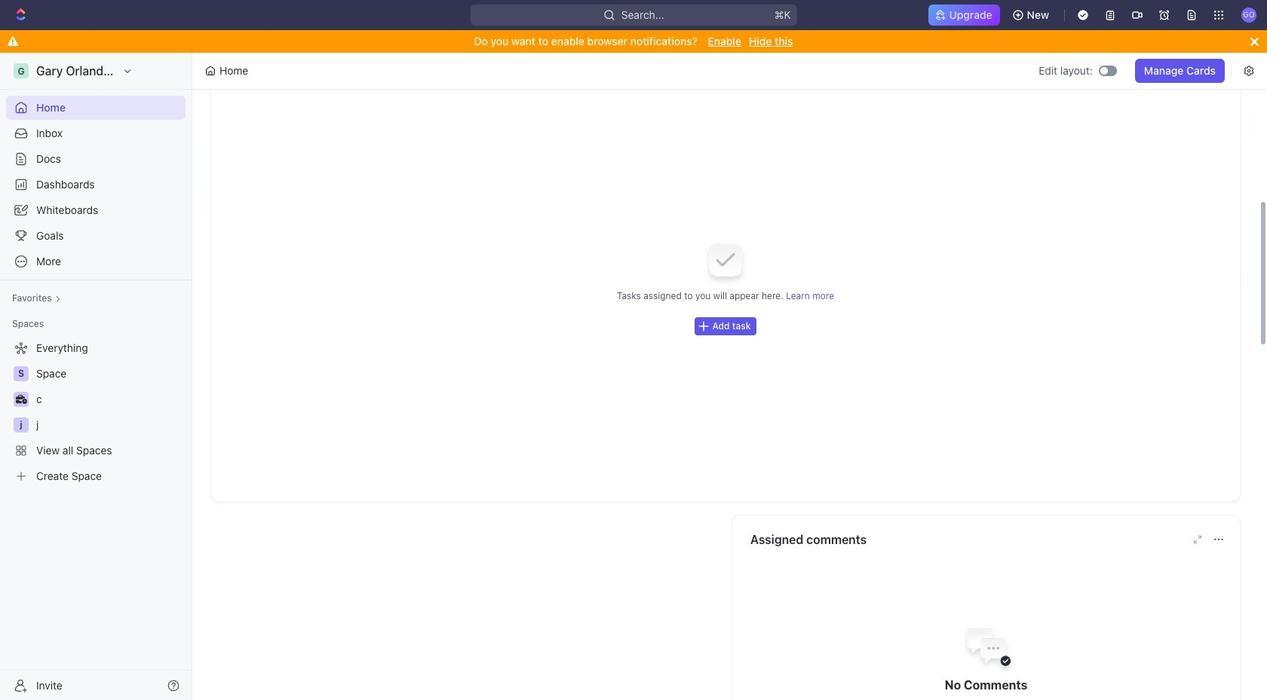 Task type: vqa. For each thing, say whether or not it's contained in the screenshot.
COLUMN HEADER
no



Task type: describe. For each thing, give the bounding box(es) containing it.
tree inside sidebar navigation
[[6, 336, 186, 489]]

gary orlando's workspace, , element
[[14, 63, 29, 78]]

j, , element
[[14, 418, 29, 433]]



Task type: locate. For each thing, give the bounding box(es) containing it.
sidebar navigation
[[0, 53, 195, 701]]

space, , element
[[14, 367, 29, 382]]

business time image
[[15, 395, 27, 404]]

tree
[[6, 336, 186, 489]]



